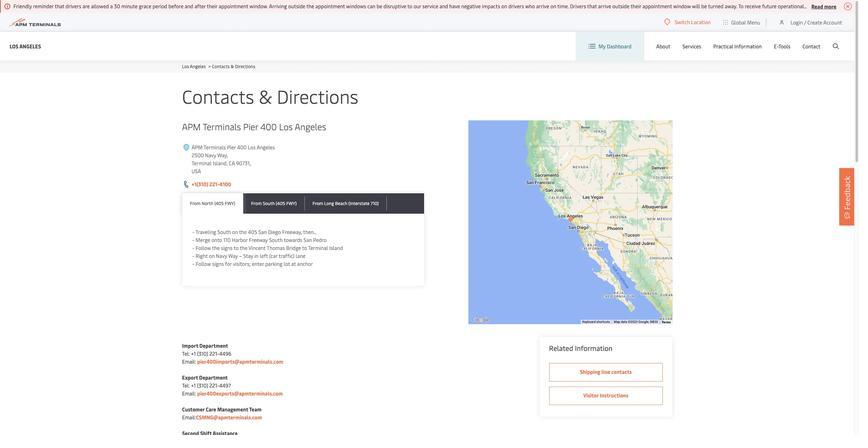 Task type: locate. For each thing, give the bounding box(es) containing it.
that right drivers
[[587, 3, 597, 10]]

fwy) for from north (405 fwy)
[[225, 201, 235, 207]]

import
[[182, 343, 198, 350]]

south up the diego at the bottom
[[263, 201, 275, 207]]

1 vertical spatial tel:
[[182, 383, 190, 390]]

long
[[324, 201, 334, 207]]

1 (310) from the top
[[197, 351, 208, 358]]

405
[[248, 229, 257, 236]]

tel: inside import department tel: +1 (310) 221-4496 email: pier400imports@apmterminals.com
[[182, 351, 190, 358]]

follow down merge
[[196, 245, 211, 252]]

1 horizontal spatial their
[[631, 3, 641, 10]]

+1 down import
[[191, 351, 196, 358]]

navy inside the apm terminals pier 400 los angeles 2500 navy way, terminal island, ca 90731, usa
[[205, 152, 216, 159]]

way,
[[217, 152, 228, 159]]

terms link
[[662, 320, 671, 325]]

customer care management team email: csmng@apmterminals.com
[[182, 407, 262, 422]]

2 vertical spatial 221-
[[209, 383, 219, 390]]

+1 inside import department tel: +1 (310) 221-4496 email: pier400imports@apmterminals.com
[[191, 351, 196, 358]]

221- inside export department tel: +1 (310) 221-4497 email: pier400exports@apmterminals.com
[[209, 383, 219, 390]]

email: up export in the left of the page
[[182, 359, 196, 366]]

email: down customer
[[182, 415, 196, 422]]

drivers
[[66, 3, 81, 10], [508, 3, 524, 10]]

to
[[407, 3, 412, 10], [234, 245, 239, 252], [302, 245, 307, 252]]

email
[[826, 3, 839, 10]]

0 horizontal spatial outside
[[288, 3, 305, 10]]

0 vertical spatial tel:
[[182, 351, 190, 358]]

bridge
[[286, 245, 301, 252]]

navy left way, at top
[[205, 152, 216, 159]]

shortcuts
[[596, 321, 610, 324]]

2 and from the left
[[440, 3, 448, 10]]

map data ©2023 google, inegi
[[614, 321, 658, 324]]

menu
[[747, 19, 760, 26]]

4 - from the top
[[192, 253, 194, 260]]

drivers left who at the top right of page
[[508, 3, 524, 10]]

disruptive
[[384, 3, 406, 10]]

1 be from the left
[[377, 3, 382, 10]]

1 vertical spatial +1
[[191, 383, 196, 390]]

1 horizontal spatial and
[[440, 3, 448, 10]]

to up lane
[[302, 245, 307, 252]]

fwy)
[[225, 201, 235, 207], [286, 201, 297, 207]]

2 their from the left
[[631, 3, 641, 10]]

221- up pier400imports@apmterminals.com
[[209, 351, 219, 358]]

san up freeway
[[258, 229, 267, 236]]

(405 inside button
[[276, 201, 285, 207]]

terminals for apm terminals pier 400 los angeles
[[203, 121, 241, 133]]

related information
[[549, 344, 613, 354]]

1 horizontal spatial los angeles link
[[182, 64, 206, 70]]

1 vertical spatial navy
[[216, 253, 227, 260]]

0 vertical spatial apm
[[182, 121, 201, 133]]

2 221- from the top
[[209, 351, 219, 358]]

1 department from the top
[[199, 343, 228, 350]]

(310) down export in the left of the page
[[197, 383, 208, 390]]

+1 down export in the left of the page
[[191, 383, 196, 390]]

(405 inside button
[[214, 201, 224, 207]]

terminals for apm terminals pier 400 los angeles 2500 navy way, terminal island, ca 90731, usa
[[204, 144, 226, 151]]

or
[[840, 3, 845, 10]]

2 (405 from the left
[[276, 201, 285, 207]]

terms
[[662, 320, 671, 325]]

be right the can
[[377, 3, 382, 10]]

1 horizontal spatial &
[[259, 84, 272, 109]]

email: inside export department tel: +1 (310) 221-4497 email: pier400exports@apmterminals.com
[[182, 391, 196, 398]]

221- for export
[[209, 383, 219, 390]]

that
[[55, 3, 64, 10], [587, 3, 597, 10]]

directions
[[235, 64, 255, 70], [277, 84, 358, 109]]

from for from long beach  (interstate 710)
[[313, 201, 323, 207]]

keyboard shortcuts
[[582, 321, 610, 324]]

1 that from the left
[[55, 3, 64, 10]]

2 email: from the top
[[182, 391, 196, 398]]

arrive right who at the top right of page
[[536, 3, 549, 10]]

400 down contacts & directions
[[260, 121, 277, 133]]

1 vertical spatial terminal
[[308, 245, 328, 252]]

0 horizontal spatial their
[[207, 3, 217, 10]]

(405 right north
[[214, 201, 224, 207]]

pier inside the apm terminals pier 400 los angeles 2500 navy way, terminal island, ca 90731, usa
[[227, 144, 236, 151]]

1 vertical spatial directions
[[277, 84, 358, 109]]

0 horizontal spatial that
[[55, 3, 64, 10]]

1 (405 from the left
[[214, 201, 224, 207]]

fwy) down 4100
[[225, 201, 235, 207]]

(405
[[214, 201, 224, 207], [276, 201, 285, 207]]

visitors;
[[233, 261, 251, 268]]

are
[[83, 3, 90, 10]]

tel: inside export department tel: +1 (310) 221-4497 email: pier400exports@apmterminals.com
[[182, 383, 190, 390]]

department up 4496
[[199, 343, 228, 350]]

1 horizontal spatial that
[[587, 3, 597, 10]]

information
[[575, 344, 613, 354]]

global menu
[[731, 19, 760, 26]]

2 outside from the left
[[612, 3, 629, 10]]

0 vertical spatial follow
[[196, 245, 211, 252]]

2 appointment from the left
[[315, 3, 345, 10]]

alerts
[[805, 3, 819, 10]]

+1 inside export department tel: +1 (310) 221-4497 email: pier400exports@apmterminals.com
[[191, 383, 196, 390]]

3 email: from the top
[[182, 415, 196, 422]]

onto
[[212, 237, 222, 244]]

pier for apm terminals pier 400 los angeles 2500 navy way, terminal island, ca 90731, usa
[[227, 144, 236, 151]]

90731,
[[236, 160, 251, 167]]

navy inside - traveling south on the 405 san diego freeway, then… - merge onto 110 harbor freeway south towards san pedro - follow the signs to the vincent thomas bridge to terminal island - right on navy way – stay in left (car traffic) lane - follow signs for visitors; enter parking lot at anchor
[[216, 253, 227, 260]]

2 vertical spatial south
[[269, 237, 283, 244]]

line
[[601, 369, 610, 376]]

from long beach  (interstate 710)
[[313, 201, 379, 207]]

710)
[[371, 201, 379, 207]]

traveling
[[195, 229, 216, 236]]

0 vertical spatial south
[[263, 201, 275, 207]]

tel: for export
[[182, 383, 190, 390]]

1 horizontal spatial from
[[251, 201, 262, 207]]

0 vertical spatial +1
[[191, 351, 196, 358]]

department inside export department tel: +1 (310) 221-4497 email: pier400exports@apmterminals.com
[[199, 375, 228, 382]]

(310) inside import department tel: +1 (310) 221-4496 email: pier400imports@apmterminals.com
[[197, 351, 208, 358]]

from up 405
[[251, 201, 262, 207]]

navy
[[205, 152, 216, 159], [216, 253, 227, 260]]

keyboard shortcuts button
[[582, 320, 610, 325]]

0 horizontal spatial fwy)
[[225, 201, 235, 207]]

tel: down export in the left of the page
[[182, 383, 190, 390]]

0 horizontal spatial san
[[258, 229, 267, 236]]

(310) for export
[[197, 383, 208, 390]]

2 be from the left
[[701, 3, 707, 10]]

csmng@apmterminals.com
[[196, 415, 262, 422]]

shipping line contacts
[[580, 369, 632, 376]]

1 vertical spatial email:
[[182, 391, 196, 398]]

1 vertical spatial follow
[[196, 261, 211, 268]]

vincent
[[249, 245, 266, 252]]

south up the thomas
[[269, 237, 283, 244]]

1 vertical spatial 221-
[[209, 351, 219, 358]]

0 horizontal spatial los angeles link
[[10, 42, 41, 50]]

0 horizontal spatial and
[[185, 3, 193, 10]]

los inside the apm terminals pier 400 los angeles 2500 navy way, terminal island, ca 90731, usa
[[248, 144, 256, 151]]

receive
[[745, 3, 761, 10]]

terminal inside - traveling south on the 405 san diego freeway, then… - merge onto 110 harbor freeway south towards san pedro - follow the signs to the vincent thomas bridge to terminal island - right on navy way – stay in left (car traffic) lane - follow signs for visitors; enter parking lot at anchor
[[308, 245, 328, 252]]

that right reminder
[[55, 3, 64, 10]]

3 - from the top
[[192, 245, 194, 252]]

1 vertical spatial terminals
[[204, 144, 226, 151]]

1 horizontal spatial 400
[[260, 121, 277, 133]]

appointment left window
[[642, 3, 672, 10]]

department inside import department tel: +1 (310) 221-4496 email: pier400imports@apmterminals.com
[[199, 343, 228, 350]]

to up way
[[234, 245, 239, 252]]

on up the harbor
[[232, 229, 238, 236]]

0 vertical spatial 221-
[[209, 181, 219, 188]]

reminder
[[33, 3, 54, 10]]

+1
[[191, 351, 196, 358], [191, 383, 196, 390]]

terminals inside the apm terminals pier 400 los angeles 2500 navy way, terminal island, ca 90731, usa
[[204, 144, 226, 151]]

0 horizontal spatial (405
[[214, 201, 224, 207]]

1 horizontal spatial appointment
[[315, 3, 345, 10]]

from left north
[[190, 201, 201, 207]]

0 vertical spatial directions
[[235, 64, 255, 70]]

1 vertical spatial 400
[[237, 144, 247, 151]]

and left after on the top
[[185, 3, 193, 10]]

terminal down pedro
[[308, 245, 328, 252]]

1 +1 from the top
[[191, 351, 196, 358]]

signs down 110
[[221, 245, 233, 252]]

1 their from the left
[[207, 3, 217, 10]]

0 vertical spatial department
[[199, 343, 228, 350]]

0 horizontal spatial arrive
[[536, 3, 549, 10]]

follow down the right on the left of the page
[[196, 261, 211, 268]]

0 vertical spatial terminals
[[203, 121, 241, 133]]

2 horizontal spatial from
[[313, 201, 323, 207]]

signs left for
[[212, 261, 224, 268]]

tel: down import
[[182, 351, 190, 358]]

2 drivers from the left
[[508, 3, 524, 10]]

2 +1 from the top
[[191, 383, 196, 390]]

–
[[239, 253, 242, 260]]

customer
[[182, 407, 205, 414]]

email: for export department tel: +1 (310) 221-4497 email: pier400exports@apmterminals.com
[[182, 391, 196, 398]]

1 horizontal spatial pier
[[243, 121, 258, 133]]

2 fwy) from the left
[[286, 201, 297, 207]]

arrive right drivers
[[598, 3, 611, 10]]

island,
[[213, 160, 228, 167]]

2 tel: from the top
[[182, 383, 190, 390]]

1 horizontal spatial be
[[701, 3, 707, 10]]

+1(310)
[[192, 181, 208, 188]]

2 (310) from the top
[[197, 383, 208, 390]]

221- up the care
[[209, 383, 219, 390]]

0 vertical spatial pier
[[243, 121, 258, 133]]

(310) inside export department tel: +1 (310) 221-4497 email: pier400exports@apmterminals.com
[[197, 383, 208, 390]]

sms
[[846, 3, 856, 10]]

4496
[[219, 351, 231, 358]]

2500
[[192, 152, 204, 159]]

0 horizontal spatial 400
[[237, 144, 247, 151]]

about button
[[656, 32, 670, 61]]

login / create account link
[[779, 13, 842, 32]]

map region
[[449, 75, 694, 401]]

1 email: from the top
[[182, 359, 196, 366]]

0 horizontal spatial terminal
[[192, 160, 212, 167]]

0 vertical spatial navy
[[205, 152, 216, 159]]

221- right the +1(310)
[[209, 181, 219, 188]]

0 horizontal spatial be
[[377, 3, 382, 10]]

1 horizontal spatial drivers
[[508, 3, 524, 10]]

their
[[207, 3, 217, 10], [631, 3, 641, 10]]

be right will
[[701, 3, 707, 10]]

1 tel: from the top
[[182, 351, 190, 358]]

(310) down import
[[197, 351, 208, 358]]

tab list
[[182, 194, 424, 214]]

3 221- from the top
[[209, 383, 219, 390]]

400 up 90731,
[[237, 144, 247, 151]]

+1 for pier400exports@apmterminals.com
[[191, 383, 196, 390]]

and
[[185, 3, 193, 10], [440, 3, 448, 10]]

department for 4496
[[199, 343, 228, 350]]

fwy) inside from south (405 fwy) button
[[286, 201, 297, 207]]

0 vertical spatial email:
[[182, 359, 196, 366]]

1 vertical spatial los angeles link
[[182, 64, 206, 70]]

signs
[[221, 245, 233, 252], [212, 261, 224, 268]]

feedback
[[842, 176, 852, 210]]

1 horizontal spatial terminal
[[308, 245, 328, 252]]

navy up for
[[216, 253, 227, 260]]

2 that from the left
[[587, 3, 597, 10]]

(interstate
[[348, 201, 370, 207]]

0 horizontal spatial drivers
[[66, 3, 81, 10]]

email:
[[182, 359, 196, 366], [182, 391, 196, 398], [182, 415, 196, 422]]

from inside from north (405 fwy) button
[[190, 201, 201, 207]]

email: down export in the left of the page
[[182, 391, 196, 398]]

1 from from the left
[[190, 201, 201, 207]]

contacts down los angeles > contacts & directions
[[182, 84, 254, 109]]

1 vertical spatial san
[[304, 237, 312, 244]]

san down then…
[[304, 237, 312, 244]]

to left our
[[407, 3, 412, 10]]

pier400imports@apmterminals.com
[[197, 359, 283, 366]]

0 vertical spatial &
[[231, 64, 234, 70]]

csmng@apmterminals.com link
[[196, 415, 262, 422]]

2 department from the top
[[199, 375, 228, 382]]

contacts right the > on the left top of the page
[[212, 64, 230, 70]]

1 vertical spatial (310)
[[197, 383, 208, 390]]

fwy) inside from north (405 fwy) button
[[225, 201, 235, 207]]

0 vertical spatial 400
[[260, 121, 277, 133]]

login
[[791, 19, 803, 26]]

fwy) up freeway,
[[286, 201, 297, 207]]

apm inside the apm terminals pier 400 los angeles 2500 navy way, terminal island, ca 90731, usa
[[192, 144, 203, 151]]

apm for apm terminals pier 400 los angeles 2500 navy way, terminal island, ca 90731, usa
[[192, 144, 203, 151]]

0 horizontal spatial appointment
[[219, 3, 248, 10]]

1 vertical spatial apm
[[192, 144, 203, 151]]

department up 4497
[[199, 375, 228, 382]]

switch location button
[[664, 19, 711, 26]]

1 fwy) from the left
[[225, 201, 235, 207]]

from left 'long'
[[313, 201, 323, 207]]

appointment left window.
[[219, 3, 248, 10]]

0 vertical spatial (310)
[[197, 351, 208, 358]]

email: inside import department tel: +1 (310) 221-4496 email: pier400imports@apmterminals.com
[[182, 359, 196, 366]]

terminal down 2500 on the top of page
[[192, 160, 212, 167]]

221- inside import department tel: +1 (310) 221-4496 email: pier400imports@apmterminals.com
[[209, 351, 219, 358]]

1 horizontal spatial outside
[[612, 3, 629, 10]]

contacts
[[611, 369, 632, 376]]

from inside from south (405 fwy) button
[[251, 201, 262, 207]]

global menu button
[[717, 13, 767, 32]]

1 outside from the left
[[288, 3, 305, 10]]

drivers left are
[[66, 3, 81, 10]]

0 vertical spatial terminal
[[192, 160, 212, 167]]

1 221- from the top
[[209, 181, 219, 188]]

0 vertical spatial signs
[[221, 245, 233, 252]]

0 horizontal spatial from
[[190, 201, 201, 207]]

from inside from long beach  (interstate 710) button
[[313, 201, 323, 207]]

then…
[[303, 229, 317, 236]]

from north (405 fwy) tab panel
[[182, 214, 424, 287]]

0 vertical spatial los angeles link
[[10, 42, 41, 50]]

2 horizontal spatial appointment
[[642, 3, 672, 10]]

1 horizontal spatial arrive
[[598, 3, 611, 10]]

1 vertical spatial department
[[199, 375, 228, 382]]

and left have
[[440, 3, 448, 10]]

friendly
[[13, 3, 32, 10]]

angeles inside the apm terminals pier 400 los angeles 2500 navy way, terminal island, ca 90731, usa
[[257, 144, 275, 151]]

1 horizontal spatial fwy)
[[286, 201, 297, 207]]

south up 110
[[217, 229, 231, 236]]

(405 up the diego at the bottom
[[276, 201, 285, 207]]

tel: for import
[[182, 351, 190, 358]]

my
[[599, 43, 606, 50]]

appointment left windows
[[315, 3, 345, 10]]

1 horizontal spatial (405
[[276, 201, 285, 207]]

2 from from the left
[[251, 201, 262, 207]]

follow
[[196, 245, 211, 252], [196, 261, 211, 268]]

0 horizontal spatial pier
[[227, 144, 236, 151]]

1 vertical spatial pier
[[227, 144, 236, 151]]

2 vertical spatial email:
[[182, 415, 196, 422]]

global
[[731, 19, 746, 26]]

400 inside the apm terminals pier 400 los angeles 2500 navy way, terminal island, ca 90731, usa
[[237, 144, 247, 151]]

3 from from the left
[[313, 201, 323, 207]]



Task type: describe. For each thing, give the bounding box(es) containing it.
1 horizontal spatial to
[[302, 245, 307, 252]]

2 horizontal spatial to
[[407, 3, 412, 10]]

enter
[[252, 261, 264, 268]]

from for from south (405 fwy)
[[251, 201, 262, 207]]

who
[[525, 3, 535, 10]]

©2023
[[628, 321, 638, 324]]

minute
[[121, 3, 138, 10]]

allowed
[[91, 3, 109, 10]]

about
[[656, 43, 670, 50]]

department for 4497
[[199, 375, 228, 382]]

pedro
[[313, 237, 327, 244]]

have
[[449, 3, 460, 10]]

way
[[228, 253, 238, 260]]

in
[[254, 253, 259, 260]]

110
[[223, 237, 231, 244]]

for
[[225, 261, 232, 268]]

0 vertical spatial san
[[258, 229, 267, 236]]

1 - from the top
[[192, 229, 194, 236]]

create
[[807, 19, 822, 26]]

2 follow from the top
[[196, 261, 211, 268]]

+1(310) 221-4100
[[192, 181, 231, 188]]

parking
[[265, 261, 282, 268]]

thomas
[[267, 245, 285, 252]]

apm for apm terminals pier 400 los angeles
[[182, 121, 201, 133]]

visitor instructions
[[583, 393, 628, 400]]

tab list containing from north (405 fwy)
[[182, 194, 424, 214]]

shipping
[[580, 369, 600, 376]]

1 follow from the top
[[196, 245, 211, 252]]

management
[[217, 407, 248, 414]]

island
[[329, 245, 343, 252]]

anchor
[[297, 261, 313, 268]]

time.
[[557, 3, 569, 10]]

(310) for import
[[197, 351, 208, 358]]

arriving
[[269, 3, 287, 10]]

export department tel: +1 (310) 221-4497 email: pier400exports@apmterminals.com
[[182, 375, 283, 398]]

import department tel: +1 (310) 221-4496 email: pier400imports@apmterminals.com
[[182, 343, 283, 366]]

merge
[[196, 237, 210, 244]]

from long beach  (interstate 710) button
[[305, 194, 387, 214]]

left
[[260, 253, 268, 260]]

operational
[[778, 3, 804, 10]]

read more button
[[811, 2, 836, 10]]

2 arrive from the left
[[598, 3, 611, 10]]

close alert image
[[844, 3, 852, 10]]

care
[[206, 407, 216, 414]]

1 appointment from the left
[[219, 3, 248, 10]]

fwy) for from south (405 fwy)
[[286, 201, 297, 207]]

windows
[[346, 3, 366, 10]]

towards
[[284, 237, 302, 244]]

400 for apm terminals pier 400 los angeles
[[260, 121, 277, 133]]

1 and from the left
[[185, 3, 193, 10]]

pier400imports@apmterminals.com link
[[197, 359, 283, 366]]

future
[[762, 3, 777, 10]]

2 - from the top
[[192, 237, 194, 244]]

email: for import department tel: +1 (310) 221-4496 email: pier400imports@apmterminals.com
[[182, 359, 196, 366]]

los angeles
[[10, 43, 41, 50]]

terminal inside the apm terminals pier 400 los angeles 2500 navy way, terminal island, ca 90731, usa
[[192, 160, 212, 167]]

location
[[691, 19, 711, 26]]

window
[[673, 3, 691, 10]]

beach
[[335, 201, 347, 207]]

negative
[[461, 3, 481, 10]]

can
[[367, 3, 375, 10]]

after
[[194, 3, 206, 10]]

south inside from south (405 fwy) button
[[263, 201, 275, 207]]

more
[[824, 3, 836, 10]]

1 vertical spatial south
[[217, 229, 231, 236]]

a
[[110, 3, 113, 10]]

0 vertical spatial contacts
[[212, 64, 230, 70]]

my dashboard button
[[588, 32, 631, 61]]

right
[[196, 253, 208, 260]]

1 horizontal spatial directions
[[277, 84, 358, 109]]

4100
[[219, 181, 231, 188]]

data
[[621, 321, 627, 324]]

0 horizontal spatial &
[[231, 64, 234, 70]]

our
[[414, 3, 421, 10]]

visitor instructions link
[[549, 387, 663, 406]]

221- for import
[[209, 351, 219, 358]]

5 - from the top
[[192, 261, 194, 268]]

shipping line contacts link
[[549, 364, 663, 382]]

(405 for north
[[214, 201, 224, 207]]

400 for apm terminals pier 400 los angeles 2500 navy way, terminal island, ca 90731, usa
[[237, 144, 247, 151]]

1 vertical spatial signs
[[212, 261, 224, 268]]

my dashboard
[[599, 43, 631, 50]]

1 vertical spatial contacts
[[182, 84, 254, 109]]

switch location
[[675, 19, 711, 26]]

lot
[[284, 261, 290, 268]]

turned
[[708, 3, 724, 10]]

freeway
[[249, 237, 268, 244]]

google image
[[470, 317, 491, 325]]

diego
[[268, 229, 281, 236]]

account
[[823, 19, 842, 26]]

team
[[249, 407, 262, 414]]

stay
[[243, 253, 253, 260]]

friendly reminder that drivers are allowed a 30 minute grace period before and after their appointment window. arriving outside the appointment windows can be disruptive to our service and have negative impacts on drivers who arrive on time. drivers that arrive outside their appointment window will be turned away. to receive future operational alerts by email or sms p
[[13, 3, 859, 10]]

lane
[[296, 253, 305, 260]]

apm terminals pier 400 los angeles 2500 navy way, terminal island, ca 90731, usa
[[192, 144, 275, 175]]

1 arrive from the left
[[536, 3, 549, 10]]

>
[[208, 64, 211, 70]]

grace
[[139, 3, 151, 10]]

0 horizontal spatial to
[[234, 245, 239, 252]]

0 horizontal spatial directions
[[235, 64, 255, 70]]

export
[[182, 375, 198, 382]]

period
[[153, 3, 167, 10]]

3 appointment from the left
[[642, 3, 672, 10]]

from south (405 fwy)
[[251, 201, 297, 207]]

feedback button
[[839, 168, 855, 226]]

from for from north (405 fwy)
[[190, 201, 201, 207]]

drivers
[[570, 3, 586, 10]]

1 vertical spatial &
[[259, 84, 272, 109]]

on left time.
[[550, 3, 556, 10]]

1 drivers from the left
[[66, 3, 81, 10]]

north
[[202, 201, 213, 207]]

dashboard
[[607, 43, 631, 50]]

pier400exports@apmterminals.com link
[[197, 391, 283, 398]]

+1 for pier400imports@apmterminals.com
[[191, 351, 196, 358]]

related
[[549, 344, 573, 354]]

instructions
[[600, 393, 628, 400]]

email: inside customer care management team email: csmng@apmterminals.com
[[182, 415, 196, 422]]

pier for apm terminals pier 400 los angeles
[[243, 121, 258, 133]]

freeway,
[[282, 229, 302, 236]]

on right the right on the left of the page
[[209, 253, 215, 260]]

pier400exports@apmterminals.com
[[197, 391, 283, 398]]

(405 for south
[[276, 201, 285, 207]]

4497
[[219, 383, 231, 390]]

on right impacts
[[501, 3, 507, 10]]

keyboard
[[582, 321, 596, 324]]

30
[[114, 3, 120, 10]]

from south (405 fwy) button
[[243, 194, 305, 214]]

1 horizontal spatial san
[[304, 237, 312, 244]]



Task type: vqa. For each thing, say whether or not it's contained in the screenshot.
the left Svendsen
no



